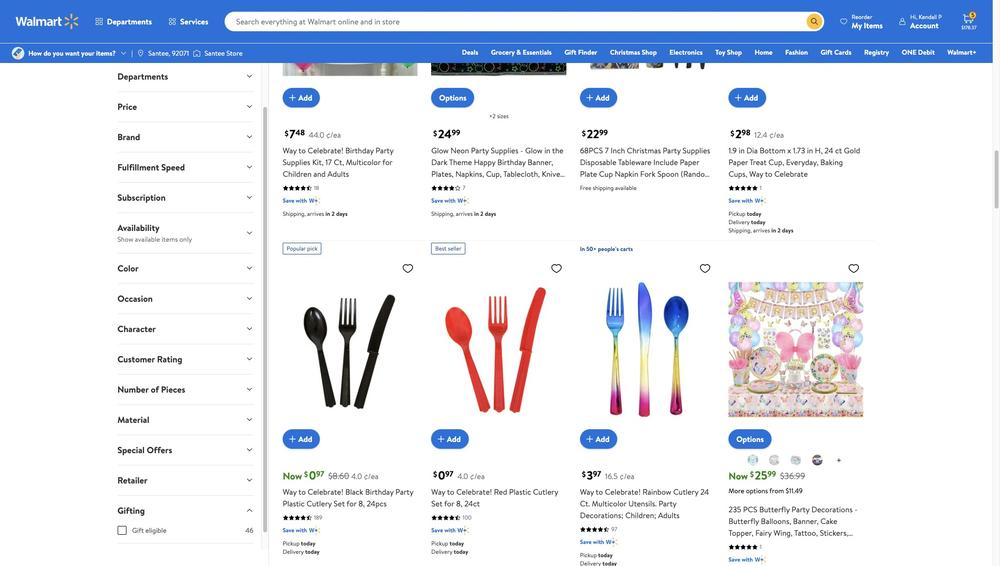 Task type: locate. For each thing, give the bounding box(es) containing it.
supplies up happy
[[491, 145, 519, 156]]

paper inside 68pcs 7 inch christmas party supplies disposable tableware include paper plate cup napkin fork spoon (random flatware)
[[680, 157, 700, 168]]

Walmart Site-Wide search field
[[225, 12, 825, 31]]

celebrate! inside $ 0 97 4.0 ¢/ea way to celebrate! red plastic cutlery set for 8, 24ct
[[457, 487, 492, 497]]

1 vertical spatial 1
[[760, 543, 762, 551]]

shipping, arrives in 2 days down decorations,
[[432, 210, 496, 218]]

$ inside $ 2 98 12.4 ¢/ea 1.9 in dia bottom x 1.73 in h, 24 ct gold paper treat cup, everyday, baking cups, way to celebrate
[[731, 128, 735, 139]]

2 shipping, arrives in 2 days from the left
[[432, 210, 496, 218]]

neon up theme
[[451, 145, 469, 156]]

$ for 2
[[731, 128, 735, 139]]

0 vertical spatial options link
[[432, 88, 475, 108]]

party inside $ 3 97 16.5 ¢/ea way to celebrate! rainbow cutlery 24 ct. multicolor utensils. party decorations; children; adults
[[659, 498, 677, 509]]

spoon right fork,
[[451, 181, 472, 191]]

1 horizontal spatial plates,
[[729, 539, 751, 550]]

glow left 'the'
[[526, 145, 543, 156]]

availability tab
[[110, 213, 261, 253]]

1 vertical spatial multicolor
[[592, 498, 627, 509]]

1 horizontal spatial spoon
[[658, 169, 679, 180]]

0 horizontal spatial 7
[[290, 126, 296, 142]]

spoon down include
[[658, 169, 679, 180]]

0 horizontal spatial supplies
[[283, 157, 311, 168]]

99
[[452, 127, 461, 138], [600, 127, 608, 138], [768, 469, 777, 480]]

santee, 92071
[[148, 48, 189, 58]]

with for $8.60
[[296, 526, 307, 535]]

for inside the glow neon party supplies - glow in the dark theme happy birthday banner, plates, napkins, cup, tablecloth, knives, fork, spoon and straws for blacklight neon party decorations, serves 20 guests
[[512, 181, 522, 191]]

$ 22 99
[[582, 126, 608, 142]]

available
[[616, 184, 637, 192], [135, 234, 160, 244]]

plastic inside now $ 0 97 $8.60 4.0 ¢/ea way to celebrate! black birthday party plastic cutlery set for 8, 24pcs
[[283, 498, 305, 509]]

set down $8.60 in the left of the page
[[334, 498, 345, 509]]

$ inside $ 24 99
[[434, 128, 437, 139]]

2 inside "pickup today delivery today shipping, arrives in 2 days"
[[778, 226, 781, 235]]

0 horizontal spatial and
[[314, 169, 326, 180]]

shipping, arrives in 2 days
[[283, 210, 348, 218], [432, 210, 496, 218]]

1 horizontal spatial arrives
[[456, 210, 473, 218]]

1 horizontal spatial gift
[[565, 47, 577, 57]]

walmart+
[[948, 47, 977, 57]]

colorful l image
[[769, 454, 781, 466]]

1 horizontal spatial options link
[[729, 430, 772, 449]]

pickup today
[[580, 551, 613, 559]]

fashion link
[[781, 47, 813, 58]]

plates, up fork,
[[432, 169, 454, 180]]

departments button
[[110, 61, 261, 91]]

2 now from the left
[[729, 470, 748, 483]]

1 horizontal spatial neon
[[451, 145, 469, 156]]

0 vertical spatial neon
[[451, 145, 469, 156]]

1 horizontal spatial set
[[432, 498, 443, 509]]

0 vertical spatial and
[[314, 169, 326, 180]]

shipping, arrives in 2 days down 18
[[283, 210, 348, 218]]

save with for 16.5 ¢/ea
[[580, 538, 605, 546]]

today
[[747, 210, 762, 218], [752, 218, 766, 226], [301, 539, 316, 548], [450, 539, 464, 548], [305, 548, 320, 556], [454, 548, 469, 556], [599, 551, 613, 559]]

1 horizontal spatial options
[[737, 434, 764, 445]]

to inside now $ 0 97 $8.60 4.0 ¢/ea way to celebrate! black birthday party plastic cutlery set for 8, 24pcs
[[299, 487, 306, 497]]

¢/ea inside the $ 7 48 44.0 ¢/ea way to celebrate! birthday party supplies kit, 17 ct, multicolor for children and adults
[[326, 130, 341, 140]]

guests
[[432, 204, 455, 215]]

party inside the $ 7 48 44.0 ¢/ea way to celebrate! birthday party supplies kit, 17 ct, multicolor for children and adults
[[376, 145, 394, 156]]

red
[[494, 487, 508, 497]]

1 down treat
[[760, 184, 762, 192]]

1 vertical spatial add to cart image
[[287, 433, 298, 445]]

1 horizontal spatial cutlery
[[533, 487, 559, 497]]

7
[[290, 126, 296, 142], [605, 145, 609, 156], [463, 184, 466, 192]]

santee store
[[205, 48, 243, 58]]

glow neon party supplies - glow in the dark theme happy birthday banner, plates, napkins, cup, tablecloth, knives, fork, spoon and straws for blacklight neon party decorations, serves 20 guests image
[[432, 0, 567, 100]]

special
[[118, 444, 145, 456]]

napkins, down theme
[[456, 169, 484, 180]]

cup, up straws
[[486, 169, 502, 180]]

2 horizontal spatial 7
[[605, 145, 609, 156]]

party
[[376, 145, 394, 156], [471, 145, 489, 156], [663, 145, 681, 156], [452, 192, 470, 203], [396, 487, 414, 497], [659, 498, 677, 509], [792, 504, 810, 515]]

1 shipping, arrives in 2 days from the left
[[283, 210, 348, 218]]

4.0 up black
[[351, 471, 362, 482]]

cup, down "bottom" at right top
[[769, 157, 785, 168]]

99 up theme
[[452, 127, 461, 138]]

 image left how
[[12, 47, 24, 60]]

1 horizontal spatial 7
[[463, 184, 466, 192]]

1 horizontal spatial shop
[[727, 47, 742, 57]]

show
[[118, 234, 133, 244]]

1 down the fairy
[[760, 543, 762, 551]]

supplies up (random
[[683, 145, 711, 156]]

walmart plus image for $8.60
[[309, 526, 321, 536]]

departments down '|'
[[118, 70, 168, 82]]

24 left ct
[[825, 145, 834, 156]]

electronics
[[670, 47, 703, 57]]

delivery for 97
[[432, 548, 453, 556]]

search icon image
[[811, 18, 819, 25]]

for right tablecloth
[[853, 539, 863, 550]]

24 inside $ 3 97 16.5 ¢/ea way to celebrate! rainbow cutlery 24 ct. multicolor utensils. party decorations; children; adults
[[701, 487, 709, 497]]

 image
[[12, 47, 24, 60], [137, 49, 145, 57]]

0 horizontal spatial serves
[[517, 192, 539, 203]]

2 horizontal spatial and
[[803, 539, 815, 550]]

0 vertical spatial available
[[616, 184, 637, 192]]

options up $ 24 99
[[439, 93, 467, 103]]

2 horizontal spatial cutlery
[[674, 487, 699, 497]]

2 horizontal spatial 24
[[825, 145, 834, 156]]

2 0 from the left
[[438, 467, 445, 484]]

options up the blue icon
[[737, 434, 764, 445]]

gift left finder
[[565, 47, 577, 57]]

1 horizontal spatial 20
[[729, 563, 738, 566]]

how
[[28, 48, 42, 58]]

- up tablecloth,
[[521, 145, 524, 156]]

1 horizontal spatial delivery
[[432, 548, 453, 556]]

$ 2 98 12.4 ¢/ea 1.9 in dia bottom x 1.73 in h, 24 ct gold paper treat cup, everyday, baking cups, way to celebrate
[[729, 126, 861, 180]]

¢/ea for 0
[[470, 471, 485, 482]]

0 horizontal spatial pickup today delivery today
[[283, 539, 320, 556]]

1 vertical spatial christmas
[[627, 145, 661, 156]]

99 inside $ 24 99
[[452, 127, 461, 138]]

$ for 3
[[582, 469, 586, 480]]

1 horizontal spatial 99
[[600, 127, 608, 138]]

deals link
[[458, 47, 483, 58]]

2 1 from the top
[[760, 543, 762, 551]]

shipping, arrives in 2 days for 24
[[432, 210, 496, 218]]

2 vertical spatial 7
[[463, 184, 466, 192]]

2 pickup today delivery today from the left
[[432, 539, 469, 556]]

$ inside $ 3 97 16.5 ¢/ea way to celebrate! rainbow cutlery 24 ct. multicolor utensils. party decorations; children; adults
[[582, 469, 586, 480]]

1 horizontal spatial adults
[[659, 510, 680, 521]]

¢/ea right 12.4
[[770, 130, 785, 140]]

gift for gift finder
[[565, 47, 577, 57]]

¢/ea up 24pcs
[[364, 471, 379, 482]]

celebrate! inside $ 3 97 16.5 ¢/ea way to celebrate! rainbow cutlery 24 ct. multicolor utensils. party decorations; children; adults
[[605, 487, 641, 497]]

0 vertical spatial 1
[[760, 184, 762, 192]]

services button
[[160, 10, 217, 33]]

1 vertical spatial plastic
[[283, 498, 305, 509]]

1 vertical spatial serves
[[833, 551, 855, 562]]

1 vertical spatial and
[[474, 181, 486, 191]]

2 horizontal spatial shipping,
[[729, 226, 752, 235]]

walmart plus image down '189'
[[309, 526, 321, 536]]

1 8, from the left
[[359, 498, 365, 509]]

$ inside $ 22 99
[[582, 128, 586, 139]]

tattoo,
[[795, 528, 818, 538]]

gift eligible
[[132, 526, 167, 535]]

$ inside the $ 7 48 44.0 ¢/ea way to celebrate! birthday party supplies kit, 17 ct, multicolor for children and adults
[[285, 128, 289, 139]]

pickup today delivery today
[[283, 539, 320, 556], [432, 539, 469, 556]]

multicolor inside the $ 7 48 44.0 ¢/ea way to celebrate! birthday party supplies kit, 17 ct, multicolor for children and adults
[[346, 157, 381, 168]]

way inside $ 2 98 12.4 ¢/ea 1.9 in dia bottom x 1.73 in h, 24 ct gold paper treat cup, everyday, baking cups, way to celebrate
[[750, 169, 764, 180]]

0 vertical spatial plastic
[[509, 487, 531, 497]]

add
[[298, 92, 312, 103], [596, 92, 610, 103], [745, 92, 759, 103], [298, 434, 312, 445], [447, 434, 461, 445], [596, 434, 610, 445]]

8, inside now $ 0 97 $8.60 4.0 ¢/ea way to celebrate! black birthday party plastic cutlery set for 8, 24pcs
[[359, 498, 365, 509]]

save with for 24
[[432, 197, 456, 205]]

24 up dark
[[438, 126, 452, 142]]

2 vertical spatial and
[[803, 539, 815, 550]]

now up more
[[729, 470, 748, 483]]

subscription
[[118, 191, 166, 204]]

8, down black
[[359, 498, 365, 509]]

$ for 7
[[285, 128, 289, 139]]

¢/ea for 7
[[326, 130, 341, 140]]

party inside now $ 0 97 $8.60 4.0 ¢/ea way to celebrate! black birthday party plastic cutlery set for 8, 24pcs
[[396, 487, 414, 497]]

0 horizontal spatial arrives
[[307, 210, 324, 218]]

2 paper from the left
[[729, 157, 748, 168]]

None checkbox
[[118, 526, 126, 535]]

you
[[53, 48, 63, 58]]

$ inside $ 0 97 4.0 ¢/ea way to celebrate! red plastic cutlery set for 8, 24ct
[[434, 469, 437, 480]]

walmart plus image up pickup today
[[607, 538, 618, 547]]

1 horizontal spatial pickup today delivery today
[[432, 539, 469, 556]]

1 horizontal spatial now
[[729, 470, 748, 483]]

and down kit,
[[314, 169, 326, 180]]

walmart plus image down 18
[[309, 196, 321, 206]]

fork,
[[432, 181, 449, 191]]

1 horizontal spatial serves
[[833, 551, 855, 562]]

¢/ea inside $ 0 97 4.0 ¢/ea way to celebrate! red plastic cutlery set for 8, 24ct
[[470, 471, 485, 482]]

7 left 44.0
[[290, 126, 296, 142]]

¢/ea inside $ 3 97 16.5 ¢/ea way to celebrate! rainbow cutlery 24 ct. multicolor utensils. party decorations; children; adults
[[620, 471, 635, 482]]

one debit
[[902, 47, 935, 57]]

walmart+ link
[[944, 47, 982, 58]]

0 horizontal spatial delivery
[[283, 548, 304, 556]]

0 horizontal spatial -
[[521, 145, 524, 156]]

shipping
[[593, 184, 614, 192]]

arrives for 24
[[456, 210, 473, 218]]

99 inside $ 22 99
[[600, 127, 608, 138]]

cutlery inside $ 3 97 16.5 ¢/ea way to celebrate! rainbow cutlery 24 ct. multicolor utensils. party decorations; children; adults
[[674, 487, 699, 497]]

2 horizontal spatial arrives
[[754, 226, 770, 235]]

banner, up knives, at the top right of page
[[528, 157, 554, 168]]

1 vertical spatial departments
[[118, 70, 168, 82]]

way inside the $ 7 48 44.0 ¢/ea way to celebrate! birthday party supplies kit, 17 ct, multicolor for children and adults
[[283, 145, 297, 156]]

fashion
[[786, 47, 808, 57]]

do
[[44, 48, 51, 58]]

1 shop from the left
[[642, 47, 657, 57]]

shop left 'electronics'
[[642, 47, 657, 57]]

options link up $ 24 99
[[432, 88, 475, 108]]

with for 16.5 ¢/ea
[[593, 538, 605, 546]]

pickup inside "pickup today delivery today shipping, arrives in 2 days"
[[729, 210, 746, 218]]

in
[[580, 245, 585, 253]]

1 vertical spatial napkins,
[[753, 539, 782, 550]]

235
[[729, 504, 742, 515]]

cutlery right rainbow
[[674, 487, 699, 497]]

color button
[[110, 253, 261, 283]]

gift for gift eligible
[[132, 526, 144, 535]]

supplies up 'children'
[[283, 157, 311, 168]]

supplies inside the $ 7 48 44.0 ¢/ea way to celebrate! birthday party supplies kit, 17 ct, multicolor for children and adults
[[283, 157, 311, 168]]

to for 3
[[596, 487, 603, 497]]

1 horizontal spatial napkins,
[[753, 539, 782, 550]]

2 set from the left
[[432, 498, 443, 509]]

neon down fork,
[[432, 192, 450, 203]]

material tab
[[110, 405, 261, 435]]

1 vertical spatial spoon
[[451, 181, 472, 191]]

gift left cards
[[821, 47, 833, 57]]

0 horizontal spatial 20
[[541, 192, 550, 203]]

available inside the availability show available items only
[[135, 234, 160, 244]]

1 horizontal spatial  image
[[137, 49, 145, 57]]

material button
[[110, 405, 261, 435]]

for inside now $ 0 97 $8.60 4.0 ¢/ea way to celebrate! black birthday party plastic cutlery set for 8, 24pcs
[[347, 498, 357, 509]]

¢/ea right the 16.5
[[620, 471, 635, 482]]

1 paper from the left
[[680, 157, 700, 168]]

celebrate! up "24ct"
[[457, 487, 492, 497]]

items
[[162, 234, 178, 244]]

to inside the $ 7 48 44.0 ¢/ea way to celebrate! birthday party supplies kit, 17 ct, multicolor for children and adults
[[299, 145, 306, 156]]

 image right '|'
[[137, 49, 145, 57]]

0 horizontal spatial now
[[283, 470, 302, 483]]

0 horizontal spatial shipping,
[[283, 210, 306, 218]]

balloons,
[[761, 516, 792, 527]]

0 vertical spatial christmas
[[610, 47, 641, 57]]

0 horizontal spatial 4.0
[[351, 471, 362, 482]]

0 vertical spatial 20
[[541, 192, 550, 203]]

walmart plus image
[[755, 196, 767, 206], [458, 526, 469, 536], [607, 538, 618, 547], [755, 555, 767, 565]]

1 vertical spatial banner,
[[794, 516, 819, 527]]

 image
[[193, 48, 201, 58]]

reorder
[[852, 12, 873, 21]]

walmart plus image for 0
[[458, 526, 469, 536]]

50+
[[587, 245, 597, 253]]

walmart plus image for 44.0 ¢/ea
[[309, 196, 321, 206]]

add button
[[283, 88, 320, 108], [580, 88, 618, 108], [729, 88, 766, 108], [283, 430, 320, 449], [432, 430, 469, 449], [580, 430, 618, 449]]

1 horizontal spatial add to cart image
[[584, 92, 596, 104]]

1 horizontal spatial shipping, arrives in 2 days
[[432, 210, 496, 218]]

0 vertical spatial cup,
[[769, 157, 785, 168]]

24 left more
[[701, 487, 709, 497]]

way to celebrate! black birthday party plastic cutlery set for 8, 24pcs image
[[283, 259, 418, 441]]

shop right "toy"
[[727, 47, 742, 57]]

shipping, inside "pickup today delivery today shipping, arrives in 2 days"
[[729, 226, 752, 235]]

celebrate! inside the $ 7 48 44.0 ¢/ea way to celebrate! birthday party supplies kit, 17 ct, multicolor for children and adults
[[308, 145, 344, 156]]

1 horizontal spatial paper
[[729, 157, 748, 168]]

add to cart image
[[287, 92, 298, 104], [733, 92, 745, 104], [435, 433, 447, 445], [584, 433, 596, 445]]

butterfly up topper,
[[729, 516, 759, 527]]

serves down tablecloth
[[833, 551, 855, 562]]

$ inside now $ 0 97 $8.60 4.0 ¢/ea way to celebrate! black birthday party plastic cutlery set for 8, 24pcs
[[304, 469, 308, 480]]

now left $8.60 in the left of the page
[[283, 470, 302, 483]]

7 left inch
[[605, 145, 609, 156]]

glow up dark
[[432, 145, 449, 156]]

0 horizontal spatial cutlery
[[307, 498, 332, 509]]

save for 12.4 ¢/ea
[[729, 197, 741, 205]]

number of pieces tab
[[110, 375, 261, 404]]

1 vertical spatial available
[[135, 234, 160, 244]]

cutlery right red
[[533, 487, 559, 497]]

1 horizontal spatial 4.0
[[458, 471, 468, 482]]

and down tattoo,
[[803, 539, 815, 550]]

christmas up tableware on the top
[[627, 145, 661, 156]]

kit,
[[312, 157, 324, 168]]

fulfillment speed tab
[[110, 152, 261, 182]]

adults inside the $ 7 48 44.0 ¢/ea way to celebrate! birthday party supplies kit, 17 ct, multicolor for children and adults
[[328, 169, 349, 180]]

7 right fork,
[[463, 184, 466, 192]]

0 horizontal spatial gift
[[132, 526, 144, 535]]

and up decorations,
[[474, 181, 486, 191]]

napkins, inside the glow neon party supplies - glow in the dark theme happy birthday banner, plates, napkins, cup, tablecloth, knives, fork, spoon and straws for blacklight neon party decorations, serves 20 guests
[[456, 169, 484, 180]]

99 down colorful l image
[[768, 469, 777, 480]]

¢/ea right 44.0
[[326, 130, 341, 140]]

44.0
[[309, 130, 325, 140]]

17
[[326, 157, 332, 168]]

1.9 in dia bottom x 1.73 in h, 24 ct gold paper treat cup, everyday, baking cups, way to celebrate image
[[729, 0, 864, 100]]

¢/ea for 2
[[770, 130, 785, 140]]

add to favorites list, way to celebrate! black birthday party plastic cutlery set for 8, 24pcs image
[[402, 263, 414, 275]]

cup,
[[769, 157, 785, 168], [486, 169, 502, 180]]

7 inside 68pcs 7 inch christmas party supplies disposable tableware include paper plate cup napkin fork spoon (random flatware)
[[605, 145, 609, 156]]

1.9
[[729, 145, 737, 156]]

0 horizontal spatial available
[[135, 234, 160, 244]]

2 glow from the left
[[526, 145, 543, 156]]

0 vertical spatial spoon
[[658, 169, 679, 180]]

1 vertical spatial cup,
[[486, 169, 502, 180]]

2 8, from the left
[[456, 498, 463, 509]]

set left "24ct"
[[432, 498, 443, 509]]

now inside now $ 0 97 $8.60 4.0 ¢/ea way to celebrate! black birthday party plastic cutlery set for 8, 24pcs
[[283, 470, 302, 483]]

4.0 inside now $ 0 97 $8.60 4.0 ¢/ea way to celebrate! black birthday party plastic cutlery set for 8, 24pcs
[[351, 471, 362, 482]]

Search search field
[[225, 12, 825, 31]]

0 vertical spatial banner,
[[528, 157, 554, 168]]

0 horizontal spatial 0
[[309, 467, 316, 484]]

99 up 68pcs
[[600, 127, 608, 138]]

services
[[180, 16, 208, 27]]

available down napkin
[[616, 184, 637, 192]]

0 horizontal spatial spoon
[[451, 181, 472, 191]]

12.4
[[755, 130, 768, 140]]

butterfly up balloons,
[[760, 504, 790, 515]]

departments inside dropdown button
[[118, 70, 168, 82]]

guest
[[740, 563, 760, 566]]

for left "24ct"
[[445, 498, 455, 509]]

2 horizontal spatial 99
[[768, 469, 777, 480]]

now inside now $ 25 99 $36.99 more options from $11.49
[[729, 470, 748, 483]]

2 horizontal spatial supplies
[[683, 145, 711, 156]]

napkins, down the fairy
[[753, 539, 782, 550]]

pickup today delivery today for $
[[283, 539, 320, 556]]

0 vertical spatial serves
[[517, 192, 539, 203]]

free
[[580, 184, 592, 192]]

gift left eligible
[[132, 526, 144, 535]]

- right "decorations"
[[855, 504, 858, 515]]

shop for christmas shop
[[642, 47, 657, 57]]

options for $36.99
[[737, 434, 764, 445]]

celebrate! up "17" in the top left of the page
[[308, 145, 344, 156]]

gift for gift cards
[[821, 47, 833, 57]]

24pcs
[[367, 498, 387, 509]]

days for 24
[[485, 210, 496, 218]]

serves down blacklight
[[517, 192, 539, 203]]

plates, down topper,
[[729, 539, 751, 550]]

plate
[[580, 169, 598, 180]]

25
[[755, 467, 768, 484]]

$ 3 97 16.5 ¢/ea way to celebrate! rainbow cutlery 24 ct. multicolor utensils. party decorations; children; adults
[[580, 467, 709, 521]]

of
[[151, 383, 159, 396]]

for down black
[[347, 498, 357, 509]]

to inside $ 0 97 4.0 ¢/ea way to celebrate! red plastic cutlery set for 8, 24ct
[[447, 487, 455, 497]]

banner, up tattoo,
[[794, 516, 819, 527]]

way inside $ 0 97 4.0 ¢/ea way to celebrate! red plastic cutlery set for 8, 24ct
[[432, 487, 446, 497]]

way for 7
[[283, 145, 297, 156]]

with for 12.4 ¢/ea
[[742, 197, 753, 205]]

availability
[[118, 222, 160, 234]]

paper up (random
[[680, 157, 700, 168]]

20 down blacklight
[[541, 192, 550, 203]]

0 horizontal spatial cup,
[[486, 169, 502, 180]]

way inside $ 3 97 16.5 ¢/ea way to celebrate! rainbow cutlery 24 ct. multicolor utensils. party decorations; children; adults
[[580, 487, 594, 497]]

0 horizontal spatial  image
[[12, 47, 24, 60]]

0 horizontal spatial set
[[334, 498, 345, 509]]

1 horizontal spatial cup,
[[769, 157, 785, 168]]

way for 0
[[432, 487, 446, 497]]

popular pick
[[287, 245, 318, 253]]

save with for 4.0 ¢/ea
[[432, 526, 456, 535]]

for down tablecloth,
[[512, 181, 522, 191]]

$ 24 99
[[434, 126, 461, 142]]

-
[[521, 145, 524, 156], [855, 504, 858, 515]]

in 50+ people's carts
[[580, 245, 633, 253]]

available down 'availability'
[[135, 234, 160, 244]]

your
[[81, 48, 94, 58]]

0 vertical spatial adults
[[328, 169, 349, 180]]

adults down ct, in the top left of the page
[[328, 169, 349, 180]]

celebrate! inside now $ 0 97 $8.60 4.0 ¢/ea way to celebrate! black birthday party plastic cutlery set for 8, 24pcs
[[308, 487, 344, 497]]

18
[[314, 184, 319, 192]]

customer rating tab
[[110, 344, 261, 374]]

for inside the $ 7 48 44.0 ¢/ea way to celebrate! birthday party supplies kit, 17 ct, multicolor for children and adults
[[383, 157, 393, 168]]

celebrate! down $8.60 in the left of the page
[[308, 487, 344, 497]]

for right ct, in the top left of the page
[[383, 157, 393, 168]]

2 shop from the left
[[727, 47, 742, 57]]

plastic inside $ 0 97 4.0 ¢/ea way to celebrate! red plastic cutlery set for 8, 24ct
[[509, 487, 531, 497]]

reorder my items
[[852, 12, 883, 31]]

options link up the blue icon
[[729, 430, 772, 449]]

way to celebrate! rainbow cutlery 24 ct. multicolor utensils. party decorations; children; adults image
[[580, 259, 715, 441]]

0 vertical spatial 24
[[438, 126, 452, 142]]

pickup today delivery today down 100
[[432, 539, 469, 556]]

add to cart image
[[584, 92, 596, 104], [287, 433, 298, 445]]

0 horizontal spatial 8,
[[359, 498, 365, 509]]

gift inside "link"
[[565, 47, 577, 57]]

1 horizontal spatial and
[[474, 181, 486, 191]]

1 horizontal spatial multicolor
[[592, 498, 627, 509]]

0 horizontal spatial banner,
[[528, 157, 554, 168]]

adults down rainbow
[[659, 510, 680, 521]]

now
[[283, 470, 302, 483], [729, 470, 748, 483]]

walmart plus image
[[309, 196, 321, 206], [458, 196, 469, 206], [309, 526, 321, 536]]

0 vertical spatial napkins,
[[456, 169, 484, 180]]

68pcs 7 inch christmas party supplies disposable tableware include paper plate cup napkin fork spoon (random flatware) image
[[580, 0, 715, 100]]

party inside '235 pcs butterfly party decorations - butterfly balloons, banner, cake topper, fairy wing, tattoo, stickers, plates, napkins, cups and tablecloth for girl women birthday supplies, serves 20 guest'
[[792, 504, 810, 515]]

7 inside the $ 7 48 44.0 ¢/ea way to celebrate! birthday party supplies kit, 17 ct, multicolor for children and adults
[[290, 126, 296, 142]]

0 vertical spatial options
[[439, 93, 467, 103]]

20 inside '235 pcs butterfly party decorations - butterfly balloons, banner, cake topper, fairy wing, tattoo, stickers, plates, napkins, cups and tablecloth for girl women birthday supplies, serves 20 guest'
[[729, 563, 738, 566]]

¢/ea up "24ct"
[[470, 471, 485, 482]]

to inside $ 2 98 12.4 ¢/ea 1.9 in dia bottom x 1.73 in h, 24 ct gold paper treat cup, everyday, baking cups, way to celebrate
[[766, 169, 773, 180]]

knives,
[[542, 169, 566, 180]]

1 vertical spatial neon
[[432, 192, 450, 203]]

1 1 from the top
[[760, 184, 762, 192]]

to inside $ 3 97 16.5 ¢/ea way to celebrate! rainbow cutlery 24 ct. multicolor utensils. party decorations; children; adults
[[596, 487, 603, 497]]

8, left "24ct"
[[456, 498, 463, 509]]

price tab
[[110, 92, 261, 122]]

christmas inside 68pcs 7 inch christmas party supplies disposable tableware include paper plate cup napkin fork spoon (random flatware)
[[627, 145, 661, 156]]

1 pickup today delivery today from the left
[[283, 539, 320, 556]]

for inside $ 0 97 4.0 ¢/ea way to celebrate! red plastic cutlery set for 8, 24ct
[[445, 498, 455, 509]]

0 horizontal spatial plates,
[[432, 169, 454, 180]]

cutlery up '189'
[[307, 498, 332, 509]]

celebrate! for 0
[[457, 487, 492, 497]]

4.0 up "24ct"
[[458, 471, 468, 482]]

stickers,
[[820, 528, 849, 538]]

2 vertical spatial 24
[[701, 487, 709, 497]]

235 pcs butterfly party decorations - butterfly balloons, banner, cake topper, fairy wing, tattoo, stickers, plates, napkins, cups and tablecloth for girl women birthday supplies, serves 20 guest image
[[729, 259, 864, 441]]

paper up cups,
[[729, 157, 748, 168]]

way to celebrate! birthday party supplies kit, 17 ct, multicolor for children and adults image
[[283, 0, 418, 100]]

2 horizontal spatial delivery
[[729, 218, 750, 226]]

2 4.0 from the left
[[458, 471, 468, 482]]

christmas right finder
[[610, 47, 641, 57]]

pickup today delivery today shipping, arrives in 2 days
[[729, 210, 794, 235]]

1 now from the left
[[283, 470, 302, 483]]

0 horizontal spatial options link
[[432, 88, 475, 108]]

3
[[587, 467, 593, 484]]

walmart plus image up "pickup today delivery today shipping, arrives in 2 days"
[[755, 196, 767, 206]]

multicolor right ct, in the top left of the page
[[346, 157, 381, 168]]

hi,
[[911, 12, 918, 21]]

¢/ea inside now $ 0 97 $8.60 4.0 ¢/ea way to celebrate! black birthday party plastic cutlery set for 8, 24pcs
[[364, 471, 379, 482]]

wing,
[[774, 528, 793, 538]]

customer rating
[[118, 353, 182, 365]]

available for availability
[[135, 234, 160, 244]]

save for 16.5 ¢/ea
[[580, 538, 592, 546]]

walmart plus image right guests
[[458, 196, 469, 206]]

walmart plus image down 100
[[458, 526, 469, 536]]

women
[[743, 551, 769, 562]]

way inside now $ 0 97 $8.60 4.0 ¢/ea way to celebrate! black birthday party plastic cutlery set for 8, 24pcs
[[283, 487, 297, 497]]

shipping, for 24
[[432, 210, 455, 218]]

1 horizontal spatial glow
[[526, 145, 543, 156]]

2 inside $ 2 98 12.4 ¢/ea 1.9 in dia bottom x 1.73 in h, 24 ct gold paper treat cup, everyday, baking cups, way to celebrate
[[736, 126, 742, 142]]

for inside '235 pcs butterfly party decorations - butterfly balloons, banner, cake topper, fairy wing, tattoo, stickers, plates, napkins, cups and tablecloth for girl women birthday supplies, serves 20 guest'
[[853, 539, 863, 550]]

multicolor up decorations;
[[592, 498, 627, 509]]

departments
[[107, 16, 152, 27], [118, 70, 168, 82]]

1 vertical spatial options link
[[729, 430, 772, 449]]

pickup today delivery today down '189'
[[283, 539, 320, 556]]

20 down girl
[[729, 563, 738, 566]]

spoon inside the glow neon party supplies - glow in the dark theme happy birthday banner, plates, napkins, cup, tablecloth, knives, fork, spoon and straws for blacklight neon party decorations, serves 20 guests
[[451, 181, 472, 191]]

departments up '|'
[[107, 16, 152, 27]]

walmart plus image for 24
[[458, 196, 469, 206]]

decorations,
[[472, 192, 515, 203]]

dia
[[747, 145, 758, 156]]

birthday inside the $ 7 48 44.0 ¢/ea way to celebrate! birthday party supplies kit, 17 ct, multicolor for children and adults
[[346, 145, 374, 156]]

1 horizontal spatial supplies
[[491, 145, 519, 156]]

1 4.0 from the left
[[351, 471, 362, 482]]

1 0 from the left
[[309, 467, 316, 484]]

gift
[[565, 47, 577, 57], [821, 47, 833, 57], [132, 526, 144, 535]]

arrives
[[307, 210, 324, 218], [456, 210, 473, 218], [754, 226, 770, 235]]

celebrate! down the 16.5
[[605, 487, 641, 497]]

subscription tab
[[110, 183, 261, 212]]

home link
[[751, 47, 777, 58]]

1 set from the left
[[334, 498, 345, 509]]

1 horizontal spatial 24
[[701, 487, 709, 497]]



Task type: vqa. For each thing, say whether or not it's contained in the screenshot.
LEGO Shop link
no



Task type: describe. For each thing, give the bounding box(es) containing it.
0 horizontal spatial 24
[[438, 126, 452, 142]]

0 inside now $ 0 97 $8.60 4.0 ¢/ea way to celebrate! black birthday party plastic cutlery set for 8, 24pcs
[[309, 467, 316, 484]]

rainbow
[[643, 487, 672, 497]]

pickup today delivery today for 0
[[432, 539, 469, 556]]

toy
[[716, 47, 726, 57]]

with for 44.0 ¢/ea
[[296, 197, 307, 205]]

hi, kendall p account
[[911, 12, 943, 31]]

celebrate! for 7
[[308, 145, 344, 156]]

departments tab
[[110, 61, 261, 91]]

plates, inside '235 pcs butterfly party decorations - butterfly balloons, banner, cake topper, fairy wing, tattoo, stickers, plates, napkins, cups and tablecloth for girl women birthday supplies, serves 20 guest'
[[729, 539, 751, 550]]

cutlery inside $ 0 97 4.0 ¢/ea way to celebrate! red plastic cutlery set for 8, 24ct
[[533, 487, 559, 497]]

shop for toy shop
[[727, 47, 742, 57]]

save for 44.0 ¢/ea
[[283, 197, 295, 205]]

serves inside '235 pcs butterfly party decorations - butterfly balloons, banner, cake topper, fairy wing, tattoo, stickers, plates, napkins, cups and tablecloth for girl women birthday supplies, serves 20 guest'
[[833, 551, 855, 562]]

tablecloth
[[816, 539, 851, 550]]

items?
[[96, 48, 116, 58]]

one
[[902, 47, 917, 57]]

now for 0
[[283, 470, 302, 483]]

theme
[[449, 157, 472, 168]]

toy shop
[[716, 47, 742, 57]]

+2 sizes
[[489, 112, 509, 120]]

colorful s image
[[790, 454, 802, 466]]

children
[[283, 169, 312, 180]]

97 inside $ 3 97 16.5 ¢/ea way to celebrate! rainbow cutlery 24 ct. multicolor utensils. party decorations; children; adults
[[593, 469, 602, 480]]

$ for 0
[[434, 469, 437, 480]]

save for 4.0 ¢/ea
[[432, 526, 443, 535]]

$ for 24
[[434, 128, 437, 139]]

retailer tab
[[110, 465, 261, 495]]

dark
[[432, 157, 448, 168]]

98
[[742, 127, 751, 138]]

home
[[755, 47, 773, 57]]

shipping, arrives in 2 days for 44.0 ¢/ea
[[283, 210, 348, 218]]

cup, inside the glow neon party supplies - glow in the dark theme happy birthday banner, plates, napkins, cup, tablecloth, knives, fork, spoon and straws for blacklight neon party decorations, serves 20 guests
[[486, 169, 502, 180]]

gift cards
[[821, 47, 852, 57]]

my
[[852, 20, 863, 31]]

napkin
[[615, 169, 639, 180]]

way for 3
[[580, 487, 594, 497]]

birthday inside now $ 0 97 $8.60 4.0 ¢/ea way to celebrate! black birthday party plastic cutlery set for 8, 24pcs
[[365, 487, 394, 497]]

99 inside now $ 25 99 $36.99 more options from $11.49
[[768, 469, 777, 480]]

black
[[346, 487, 364, 497]]

$ inside now $ 25 99 $36.99 more options from $11.49
[[750, 469, 754, 480]]

- inside '235 pcs butterfly party decorations - butterfly balloons, banner, cake topper, fairy wing, tattoo, stickers, plates, napkins, cups and tablecloth for girl women birthday supplies, serves 20 guest'
[[855, 504, 858, 515]]

banner, inside '235 pcs butterfly party decorations - butterfly balloons, banner, cake topper, fairy wing, tattoo, stickers, plates, napkins, cups and tablecloth for girl women birthday supplies, serves 20 guest'
[[794, 516, 819, 527]]

spoon inside 68pcs 7 inch christmas party supplies disposable tableware include paper plate cup napkin fork spoon (random flatware)
[[658, 169, 679, 180]]

 image for how do you want your items?
[[12, 47, 24, 60]]

0 vertical spatial add to cart image
[[584, 92, 596, 104]]

shipping, for 44.0 ¢/ea
[[283, 210, 306, 218]]

tableware
[[618, 157, 652, 168]]

walmart plus image for 3
[[607, 538, 618, 547]]

girl
[[729, 551, 741, 562]]

the
[[553, 145, 564, 156]]

0 horizontal spatial neon
[[432, 192, 450, 203]]

birthday inside the glow neon party supplies - glow in the dark theme happy birthday banner, plates, napkins, cup, tablecloth, knives, fork, spoon and straws for blacklight neon party decorations, serves 20 guests
[[498, 157, 526, 168]]

finder
[[578, 47, 598, 57]]

customer
[[118, 353, 155, 365]]

walmart plus image right girl
[[755, 555, 767, 565]]

with for 4.0 ¢/ea
[[445, 526, 456, 535]]

gifting tab
[[110, 496, 261, 526]]

save for $8.60
[[283, 526, 295, 535]]

blue image
[[747, 454, 759, 466]]

supplies,
[[801, 551, 831, 562]]

how do you want your items?
[[28, 48, 116, 58]]

options for 24
[[439, 93, 467, 103]]

to for 0
[[447, 487, 455, 497]]

banner, inside the glow neon party supplies - glow in the dark theme happy birthday banner, plates, napkins, cup, tablecloth, knives, fork, spoon and straws for blacklight neon party decorations, serves 20 guests
[[528, 157, 554, 168]]

46
[[246, 526, 254, 535]]

add to favorites list, 235 pcs butterfly party decorations - butterfly balloons, banner, cake topper, fairy wing, tattoo, stickers, plates, napkins, cups and tablecloth for girl women birthday supplies, serves 20 guest image
[[848, 263, 860, 275]]

¢/ea for 3
[[620, 471, 635, 482]]

one debit link
[[898, 47, 940, 58]]

$8.60
[[328, 470, 350, 482]]

best
[[435, 245, 447, 253]]

99 for 22
[[600, 127, 608, 138]]

fork
[[641, 169, 656, 180]]

occasion
[[118, 293, 153, 305]]

eligible
[[146, 526, 167, 535]]

available for free
[[616, 184, 637, 192]]

$178.37
[[962, 24, 977, 31]]

and inside '235 pcs butterfly party decorations - butterfly balloons, banner, cake topper, fairy wing, tattoo, stickers, plates, napkins, cups and tablecloth for girl women birthday supplies, serves 20 guest'
[[803, 539, 815, 550]]

save with for 12.4 ¢/ea
[[729, 197, 753, 205]]

celebrate! for 3
[[605, 487, 641, 497]]

- inside the glow neon party supplies - glow in the dark theme happy birthday banner, plates, napkins, cup, tablecloth, knives, fork, spoon and straws for blacklight neon party decorations, serves 20 guests
[[521, 145, 524, 156]]

birthday inside '235 pcs butterfly party decorations - butterfly balloons, banner, cake topper, fairy wing, tattoo, stickers, plates, napkins, cups and tablecloth for girl women birthday supplies, serves 20 guest'
[[771, 551, 799, 562]]

special offers tab
[[110, 435, 261, 465]]

in inside the glow neon party supplies - glow in the dark theme happy birthday banner, plates, napkins, cup, tablecloth, knives, fork, spoon and straws for blacklight neon party decorations, serves 20 guests
[[545, 145, 551, 156]]

add to favorites list, way to celebrate! red plastic cutlery set for 8, 24ct image
[[551, 263, 563, 275]]

20 inside the glow neon party supplies - glow in the dark theme happy birthday banner, plates, napkins, cup, tablecloth, knives, fork, spoon and straws for blacklight neon party decorations, serves 20 guests
[[541, 192, 550, 203]]

availability show available items only
[[118, 222, 192, 244]]

walmart image
[[16, 14, 79, 29]]

with for 24
[[445, 197, 456, 205]]

delivery inside "pickup today delivery today shipping, arrives in 2 days"
[[729, 218, 750, 226]]

grocery & essentials
[[491, 47, 552, 57]]

grocery & essentials link
[[487, 47, 556, 58]]

7 for 68pcs 7 inch christmas party supplies disposable tableware include paper plate cup napkin fork spoon (random flatware)
[[605, 145, 609, 156]]

1.73
[[793, 145, 806, 156]]

189
[[314, 514, 323, 522]]

blacklight
[[524, 181, 557, 191]]

22
[[587, 126, 600, 142]]

serves inside the glow neon party supplies - glow in the dark theme happy birthday banner, plates, napkins, cup, tablecloth, knives, fork, spoon and straws for blacklight neon party decorations, serves 20 guests
[[517, 192, 539, 203]]

paper inside $ 2 98 12.4 ¢/ea 1.9 in dia bottom x 1.73 in h, 24 ct gold paper treat cup, everyday, baking cups, way to celebrate
[[729, 157, 748, 168]]

set inside $ 0 97 4.0 ¢/ea way to celebrate! red plastic cutlery set for 8, 24ct
[[432, 498, 443, 509]]

debit
[[919, 47, 935, 57]]

color tab
[[110, 253, 261, 283]]

gifting
[[118, 505, 145, 517]]

supplies inside the glow neon party supplies - glow in the dark theme happy birthday banner, plates, napkins, cup, tablecloth, knives, fork, spoon and straws for blacklight neon party decorations, serves 20 guests
[[491, 145, 519, 156]]

to for 7
[[299, 145, 306, 156]]

arrives for 44.0 ¢/ea
[[307, 210, 324, 218]]

free shipping available
[[580, 184, 637, 192]]

christmas shop link
[[606, 47, 662, 58]]

days inside "pickup today delivery today shipping, arrives in 2 days"
[[783, 226, 794, 235]]

gift finder
[[565, 47, 598, 57]]

days for 44.0 ¢/ea
[[336, 210, 348, 218]]

carts
[[621, 245, 633, 253]]

cups,
[[729, 169, 748, 180]]

24 inside $ 2 98 12.4 ¢/ea 1.9 in dia bottom x 1.73 in h, 24 ct gold paper treat cup, everyday, baking cups, way to celebrate
[[825, 145, 834, 156]]

1 vertical spatial butterfly
[[729, 516, 759, 527]]

number
[[118, 383, 149, 396]]

$ 0 97 4.0 ¢/ea way to celebrate! red plastic cutlery set for 8, 24ct
[[432, 467, 559, 509]]

dark purple-l image
[[812, 454, 824, 466]]

in inside "pickup today delivery today shipping, arrives in 2 days"
[[772, 226, 777, 235]]

straws
[[488, 181, 510, 191]]

save for 24
[[432, 197, 443, 205]]

character
[[118, 323, 156, 335]]

brand tab
[[110, 122, 261, 152]]

4.0 inside $ 0 97 4.0 ¢/ea way to celebrate! red plastic cutlery set for 8, 24ct
[[458, 471, 468, 482]]

 image for santee, 92071
[[137, 49, 145, 57]]

special offers
[[118, 444, 172, 456]]

customer rating button
[[110, 344, 261, 374]]

gifting button
[[110, 496, 261, 526]]

set inside now $ 0 97 $8.60 4.0 ¢/ea way to celebrate! black birthday party plastic cutlery set for 8, 24pcs
[[334, 498, 345, 509]]

multicolor inside $ 3 97 16.5 ¢/ea way to celebrate! rainbow cutlery 24 ct. multicolor utensils. party decorations; children; adults
[[592, 498, 627, 509]]

supplies inside 68pcs 7 inch christmas party supplies disposable tableware include paper plate cup napkin fork spoon (random flatware)
[[683, 145, 711, 156]]

cups
[[784, 539, 801, 550]]

essentials
[[523, 47, 552, 57]]

97 inside $ 0 97 4.0 ¢/ea way to celebrate! red plastic cutlery set for 8, 24ct
[[445, 469, 454, 480]]

7 for $ 7 48 44.0 ¢/ea way to celebrate! birthday party supplies kit, 17 ct, multicolor for children and adults
[[290, 126, 296, 142]]

ct
[[836, 145, 843, 156]]

0 inside $ 0 97 4.0 ¢/ea way to celebrate! red plastic cutlery set for 8, 24ct
[[438, 467, 445, 484]]

options link for 24
[[432, 88, 475, 108]]

arrives inside "pickup today delivery today shipping, arrives in 2 days"
[[754, 226, 770, 235]]

now $ 0 97 $8.60 4.0 ¢/ea way to celebrate! black birthday party plastic cutlery set for 8, 24pcs
[[283, 467, 414, 509]]

walmart plus image for 2
[[755, 196, 767, 206]]

options link for $36.99
[[729, 430, 772, 449]]

5 $178.37
[[962, 11, 977, 31]]

+
[[837, 454, 842, 466]]

gift cards link
[[817, 47, 856, 58]]

cutlery inside now $ 0 97 $8.60 4.0 ¢/ea way to celebrate! black birthday party plastic cutlery set for 8, 24pcs
[[307, 498, 332, 509]]

character tab
[[110, 314, 261, 344]]

97 inside now $ 0 97 $8.60 4.0 ¢/ea way to celebrate! black birthday party plastic cutlery set for 8, 24pcs
[[316, 469, 325, 480]]

electronics link
[[666, 47, 708, 58]]

cards
[[835, 47, 852, 57]]

retailer button
[[110, 465, 261, 495]]

99 for 24
[[452, 127, 461, 138]]

napkins, inside '235 pcs butterfly party decorations - butterfly balloons, banner, cake topper, fairy wing, tattoo, stickers, plates, napkins, cups and tablecloth for girl women birthday supplies, serves 20 guest'
[[753, 539, 782, 550]]

from
[[770, 486, 785, 496]]

flatware)
[[580, 181, 612, 191]]

party inside 68pcs 7 inch christmas party supplies disposable tableware include paper plate cup napkin fork spoon (random flatware)
[[663, 145, 681, 156]]

1 glow from the left
[[432, 145, 449, 156]]

(random
[[681, 169, 712, 180]]

departments button
[[87, 10, 160, 33]]

add to favorites list, way to celebrate! rainbow cutlery 24 ct. multicolor utensils. party decorations; children; adults image
[[700, 263, 711, 275]]

&
[[517, 47, 521, 57]]

account
[[911, 20, 939, 31]]

+ button
[[829, 453, 850, 469]]

save with for $8.60
[[283, 526, 307, 535]]

cup, inside $ 2 98 12.4 ¢/ea 1.9 in dia bottom x 1.73 in h, 24 ct gold paper treat cup, everyday, baking cups, way to celebrate
[[769, 157, 785, 168]]

best seller
[[435, 245, 462, 253]]

x
[[788, 145, 792, 156]]

0 vertical spatial butterfly
[[760, 504, 790, 515]]

speed
[[161, 161, 185, 173]]

and inside the $ 7 48 44.0 ¢/ea way to celebrate! birthday party supplies kit, 17 ct, multicolor for children and adults
[[314, 169, 326, 180]]

plates, inside the glow neon party supplies - glow in the dark theme happy birthday banner, plates, napkins, cup, tablecloth, knives, fork, spoon and straws for blacklight neon party decorations, serves 20 guests
[[432, 169, 454, 180]]

way to celebrate! red plastic cutlery set for 8, 24ct image
[[432, 259, 567, 441]]

disposable
[[580, 157, 617, 168]]

occasion tab
[[110, 284, 261, 314]]

delivery for 0
[[283, 548, 304, 556]]

decorations;
[[580, 510, 624, 521]]

departments inside popup button
[[107, 16, 152, 27]]

p
[[939, 12, 943, 21]]

and inside the glow neon party supplies - glow in the dark theme happy birthday banner, plates, napkins, cup, tablecloth, knives, fork, spoon and straws for blacklight neon party decorations, serves 20 guests
[[474, 181, 486, 191]]

number of pieces button
[[110, 375, 261, 404]]

8, inside $ 0 97 4.0 ¢/ea way to celebrate! red plastic cutlery set for 8, 24ct
[[456, 498, 463, 509]]

price
[[118, 100, 137, 113]]

adults inside $ 3 97 16.5 ¢/ea way to celebrate! rainbow cutlery 24 ct. multicolor utensils. party decorations; children; adults
[[659, 510, 680, 521]]

registry
[[865, 47, 890, 57]]

fulfillment speed button
[[110, 152, 261, 182]]

save with for 44.0 ¢/ea
[[283, 197, 307, 205]]

now for 25
[[729, 470, 748, 483]]

number of pieces
[[118, 383, 185, 396]]

$ for 22
[[582, 128, 586, 139]]

48
[[296, 127, 305, 138]]



